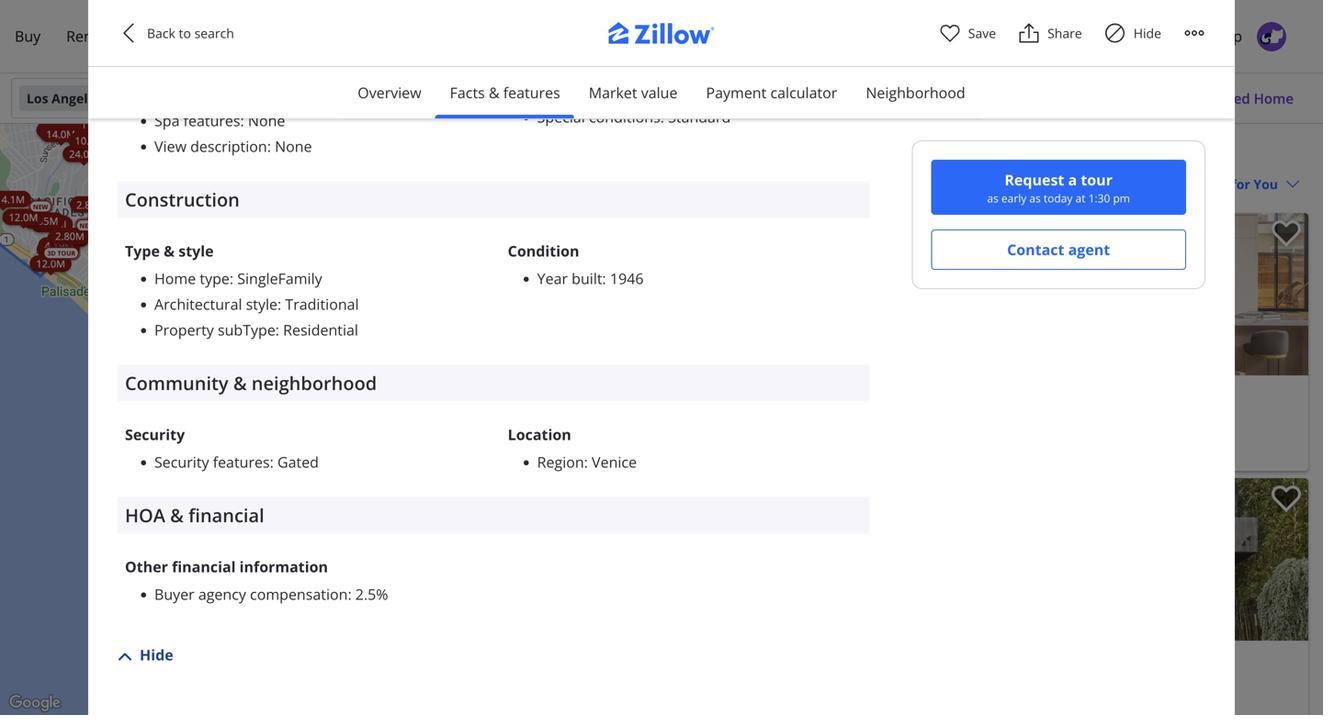 Task type: vqa. For each thing, say whether or not it's contained in the screenshot.


Task type: locate. For each thing, give the bounding box(es) containing it.
chevron down image
[[801, 91, 815, 106]]

home inside 1 saved home link
[[1254, 89, 1294, 108]]

3.75m
[[321, 461, 350, 475]]

1 horizontal spatial 3.40m link
[[396, 386, 438, 403]]

: up market value
[[638, 55, 642, 75]]

one
[[204, 33, 233, 53]]

1.30m inside "3d tour 1.30m"
[[233, 458, 262, 472]]

1 vertical spatial guest
[[607, 30, 647, 49]]

number
[[583, 55, 638, 75]]

1 vertical spatial home
[[1254, 89, 1294, 108]]

1.30m left 1.69m
[[233, 458, 262, 472]]

hide button
[[118, 645, 173, 667]]

features inside security security features : gated
[[213, 452, 270, 472]]

1 vertical spatial 1.65m
[[332, 201, 361, 214]]

as left the early
[[987, 191, 999, 206]]

0 vertical spatial 1.98m link
[[431, 386, 473, 402]]

1 vertical spatial 2.00m link
[[598, 495, 655, 511]]

1.80m inside 1.05m 1.80m
[[492, 364, 521, 378]]

property images, use arrow keys to navigate, image 1 of 39 group
[[982, 479, 1309, 646]]

2.25m link
[[504, 462, 546, 478], [239, 463, 281, 479], [524, 531, 566, 547]]

1 horizontal spatial 1.85m
[[484, 428, 514, 442]]

2.10m
[[306, 551, 335, 565], [298, 559, 327, 573]]

2.60m inside 3.40m 2.60m
[[365, 176, 394, 190]]

ca up 11.5m link
[[105, 90, 122, 107]]

0 horizontal spatial 1.60m link
[[226, 460, 268, 477]]

1 vertical spatial 3.20m
[[342, 497, 371, 510]]

angeles up 11.5m link
[[52, 90, 102, 107]]

type
[[200, 269, 230, 288]]

los up 11.9m
[[27, 90, 48, 107]]

zoning
[[537, 81, 584, 101]]

0 vertical spatial 2.30m
[[372, 169, 401, 182]]

0 vertical spatial security
[[125, 425, 185, 445]]

217 windward ave, venice, ca 90291 image
[[649, 213, 975, 376]]

: left venice
[[584, 452, 588, 472]]

google image
[[5, 692, 65, 716]]

670k link up 1.03m
[[421, 480, 465, 505]]

3.60m link up 4.05m link
[[452, 361, 494, 378]]

0 horizontal spatial 3.30m
[[44, 241, 73, 255]]

property up sell
[[125, 6, 189, 26]]

14.0m
[[46, 127, 75, 141]]

sell
[[124, 26, 147, 46]]

features left 1.69m
[[213, 452, 270, 472]]

2.65m
[[291, 463, 320, 477]]

agent
[[1069, 240, 1110, 260]]

3.30m
[[44, 241, 73, 255], [535, 242, 564, 256]]

early
[[1002, 191, 1027, 206]]

financial inside other financial information buyer agency compensation : 2.5%
[[172, 557, 236, 577]]

3.40m inside 3.40m 2.60m
[[337, 486, 366, 500]]

: left "11.2m" link
[[267, 136, 271, 156]]

1 horizontal spatial 670k
[[589, 272, 612, 286]]

4.39m
[[309, 534, 338, 548]]

3.30m link
[[38, 240, 80, 257], [529, 241, 571, 257]]

& inside 'main content'
[[893, 142, 906, 167]]

: left 2.5%
[[348, 585, 352, 605]]

& for hoa & financial
[[170, 503, 184, 528]]

filters element
[[0, 74, 1323, 124]]

chevron right image for 2308 grand canal, venice, ca 90291 image
[[1278, 284, 1300, 306]]

1 vertical spatial 1.65m link
[[326, 199, 368, 216]]

type
[[125, 241, 160, 261]]

contact agent
[[1007, 240, 1110, 260]]

0 horizontal spatial 3.40m
[[337, 486, 366, 500]]

11.2m link
[[288, 131, 330, 148]]

2 vertical spatial 2.00m
[[418, 530, 447, 544]]

main content containing los angeles ca real estate & homes for sale
[[634, 124, 1323, 716]]

none right description
[[275, 136, 312, 156]]

los up the 312
[[653, 142, 683, 167]]

679k
[[488, 252, 511, 266]]

architectural
[[154, 294, 242, 314]]

0 horizontal spatial 670k link
[[421, 480, 465, 505]]

1 horizontal spatial 1.35m link
[[472, 516, 521, 541]]

hide right chevron up icon
[[140, 645, 173, 665]]

new 2.80m
[[55, 222, 95, 243]]

0 vertical spatial 3.10m link
[[226, 463, 268, 480]]

1.98m link down '1.79m'
[[525, 532, 567, 549]]

condition
[[508, 241, 580, 261]]

agency
[[198, 585, 246, 605]]

4243015019
[[646, 55, 730, 75]]

0 vertical spatial 3.10m
[[233, 465, 262, 478]]

2.05m link
[[466, 414, 522, 430]]

neighborhood
[[252, 371, 377, 396]]

2.80m for bottom 2.80m link
[[76, 198, 105, 212]]

3.40m down 3.75m
[[337, 486, 366, 500]]

new 12.0m
[[9, 203, 48, 224]]

1.98m right 1.96m
[[531, 534, 560, 548]]

0 horizontal spatial 3.30m link
[[38, 240, 80, 257]]

3.60m left 2.35m "link"
[[459, 363, 488, 376]]

1.65m link
[[284, 117, 326, 134], [326, 199, 368, 216]]

hide for chevron up icon
[[140, 645, 173, 665]]

3.40m link
[[396, 386, 438, 403], [331, 484, 373, 501]]

chevron right image inside property images, use arrow keys to navigate, image 1 of 43 group
[[944, 284, 966, 306]]

3.40m link down the 5.00m link
[[396, 386, 438, 403]]

1.05m for 1.05m 1.80m
[[456, 124, 485, 137]]

new inside 'new 12.0m'
[[33, 203, 48, 211]]

features inside button
[[503, 83, 560, 102]]

1.90m for 1.90m 2.53m
[[288, 445, 317, 459]]

chevron left image down the contact
[[992, 284, 1014, 306]]

5.90m link
[[332, 521, 374, 537]]

1 horizontal spatial 3.30m link
[[529, 241, 571, 257]]

estate
[[833, 142, 888, 167]]

features down the parcel
[[503, 83, 560, 102]]

3.99m left 1.69m
[[246, 446, 275, 459]]

tour inside 3d tour 679k
[[503, 244, 521, 253]]

1 left saved
[[1200, 89, 1208, 108]]

1 vertical spatial new link
[[348, 496, 398, 521]]

angeles inside 'main content'
[[687, 142, 757, 167]]

& right facts on the top of the page
[[489, 83, 500, 102]]

4.60m up 3.75m
[[311, 443, 340, 457]]

for you link
[[294, 490, 343, 515], [271, 494, 320, 519]]

los for los angeles ca
[[27, 90, 48, 107]]

0 horizontal spatial 670k
[[427, 490, 451, 504]]

2 vertical spatial 1.65m
[[290, 460, 319, 474]]

1.65m link left 750k "link"
[[284, 117, 326, 134]]

& for type & style home type : singlefamily architectural style : traditional property subtype : residential
[[164, 241, 175, 261]]

ca inside the filters element
[[105, 90, 122, 107]]

0 vertical spatial 1.98m
[[437, 387, 466, 401]]

new link up the 1.30m link
[[515, 173, 565, 198]]

0 vertical spatial 1.60m
[[232, 462, 261, 475]]

1 vertical spatial 5.50m link
[[316, 458, 358, 475]]

advertise
[[1119, 26, 1183, 46]]

0 vertical spatial 1
[[209, 59, 218, 79]]

security up hoa & financial
[[154, 452, 209, 472]]

house,
[[795, 8, 843, 27]]

chevron left image left back
[[118, 22, 140, 44]]

2.25m right 1.40m
[[530, 532, 560, 546]]

singlefamily
[[237, 269, 322, 288]]

2.80m link up "1.13m" link
[[402, 171, 444, 188]]

: inside other financial information buyer agency compensation : 2.5%
[[348, 585, 352, 605]]

0 horizontal spatial 1.60m
[[232, 462, 261, 475]]

5.90m inside for you 5.90m
[[291, 533, 320, 546]]

financial down "3d tour 1.30m" on the bottom left of the page
[[189, 503, 264, 528]]

1.65m link down "11.2m" link
[[326, 199, 368, 216]]

chevron right image
[[944, 284, 966, 306], [1278, 284, 1300, 306], [1278, 549, 1300, 571]]

: left 1946
[[603, 269, 606, 288]]

property images, use arrow keys to navigate, image 1 of 49 group
[[649, 479, 975, 642]]

none up description
[[248, 111, 285, 130]]

1 horizontal spatial 1.90m
[[487, 416, 516, 429]]

: up architectural
[[230, 269, 234, 288]]

0 horizontal spatial 2.30m link
[[292, 521, 334, 538]]

3.10m
[[233, 465, 262, 478], [276, 493, 305, 507]]

0 horizontal spatial as
[[987, 191, 999, 206]]

1.85m link
[[478, 427, 520, 444], [361, 481, 410, 506]]

hide image
[[1104, 22, 1127, 44]]

3d inside "3d tour 1.30m"
[[244, 450, 253, 459]]

: down singlefamily
[[278, 294, 281, 314]]

1 vertical spatial 1.98m
[[531, 534, 560, 548]]

1.85m
[[484, 428, 514, 442], [368, 491, 397, 504]]

5.00m link
[[389, 356, 431, 372]]

1.90m inside "1.90m 2.53m"
[[288, 445, 317, 459]]

as down request
[[1030, 191, 1041, 206]]

1 vertical spatial ca
[[762, 142, 785, 167]]

6.38m link
[[299, 534, 355, 550]]

home inside type & style home type : singlefamily architectural style : traditional property subtype : residential
[[154, 269, 196, 288]]

for you 5.90m
[[291, 525, 330, 546]]

chevron right image inside property images, use arrow keys to navigate, image 1 of 34 group
[[1278, 284, 1300, 306]]

14.1m link
[[0, 191, 31, 208]]

3.99m for topmost 3.99m link
[[307, 143, 336, 156]]

ca left the "real"
[[762, 142, 785, 167]]

860k link
[[409, 529, 445, 545]]

1.90m link
[[466, 414, 522, 431], [281, 444, 323, 460]]

1 vertical spatial 1.30m
[[233, 458, 262, 472]]

1 vertical spatial 1.60m
[[415, 530, 445, 544]]

property images, use arrow keys to navigate, image 1 of 34 group
[[982, 213, 1309, 380]]

: right to
[[197, 33, 201, 53]]

12.0m inside 3d tour 12.0m
[[36, 257, 65, 271]]

1 vertical spatial 2.30m link
[[292, 521, 334, 538]]

1 horizontal spatial 2.80m link
[[402, 171, 444, 188]]

guest left 'house,'
[[751, 8, 791, 27]]

save this home image for property images, use arrow keys to navigate, image 1 of 43 group
[[938, 221, 968, 248]]

1 vertical spatial style
[[246, 294, 278, 314]]

1.55m
[[289, 493, 319, 507]]

3d
[[493, 244, 502, 253], [47, 249, 56, 258], [378, 364, 387, 373], [557, 393, 566, 401], [244, 450, 253, 459], [301, 452, 310, 461], [265, 464, 274, 473], [432, 522, 441, 531], [320, 523, 328, 532], [308, 529, 316, 537]]

3.20m up 5.90m link
[[342, 497, 371, 510]]

hoa
[[125, 503, 165, 528]]

features up description
[[183, 111, 240, 130]]

financial up agency
[[172, 557, 236, 577]]

1 horizontal spatial 3.99m link
[[301, 141, 343, 158]]

2 vertical spatial home
[[154, 269, 196, 288]]

spa features : none view description : none
[[154, 111, 312, 156]]

1 horizontal spatial hide
[[1134, 24, 1162, 42]]

4.00m
[[535, 487, 565, 501]]

4.60m left 1.69m
[[225, 461, 254, 475]]

3.60m up 2.19m
[[267, 498, 296, 512]]

1 horizontal spatial new link
[[515, 173, 565, 198]]

3.40m 2.60m
[[337, 176, 394, 500]]

1 horizontal spatial 3.60m
[[459, 363, 488, 376]]

built
[[572, 269, 603, 288]]

parcel number : 4243015019 zoning : lar1 special conditions : standard
[[537, 55, 731, 127]]

video
[[1011, 222, 1042, 237]]

4.57m
[[520, 397, 549, 411]]

0 vertical spatial 1.90m link
[[466, 414, 522, 431]]

save this home button
[[924, 213, 975, 265], [1257, 213, 1309, 265], [1257, 479, 1309, 530]]

hide for hide image at the top right of page
[[1134, 24, 1162, 42]]

save this home image for property images, use arrow keys to navigate, image 1 of 39 group
[[1272, 486, 1301, 513]]

1 vertical spatial 1.60m link
[[409, 529, 451, 545]]

: left 1.69m
[[270, 452, 274, 472]]

1 vertical spatial 3.10m
[[276, 493, 305, 507]]

$3,488,000
[[656, 381, 751, 407]]

1 horizontal spatial 1.50m link
[[612, 517, 654, 533]]

security down community
[[125, 425, 185, 445]]

3.99m up the 3.88m link
[[307, 143, 336, 156]]

region
[[537, 452, 584, 472]]

chevron left image
[[118, 22, 140, 44], [992, 284, 1014, 306]]

1.98m up 2.05m link
[[437, 387, 466, 401]]

& inside facts & features button
[[489, 83, 500, 102]]

& right hoa
[[170, 503, 184, 528]]

1.30m up 3d tour 679k
[[486, 216, 515, 230]]

0 horizontal spatial style
[[179, 241, 214, 261]]

1.65m for topmost 1.65m link
[[290, 119, 319, 133]]

0 vertical spatial features
[[503, 83, 560, 102]]

0 horizontal spatial 3.20m
[[342, 497, 371, 510]]

1 horizontal spatial style
[[246, 294, 278, 314]]

0 horizontal spatial 1.98m link
[[431, 386, 473, 402]]

year
[[537, 269, 568, 288]]

overview button
[[343, 67, 436, 119]]

3d tour 4.75m
[[367, 364, 406, 386]]

0 horizontal spatial 3.60m
[[267, 498, 296, 512]]

conditions
[[589, 107, 661, 127]]

style up subtype
[[246, 294, 278, 314]]

: up description
[[240, 111, 244, 130]]

main content
[[634, 124, 1323, 716]]

670k link down 1.75m link
[[582, 271, 619, 287]]

3d tour link
[[248, 463, 297, 487], [290, 527, 339, 552]]

4.60m link up 3.75m
[[304, 434, 354, 458]]

670k
[[589, 272, 612, 286], [427, 490, 451, 504]]

chevron up image
[[118, 650, 132, 665]]

features inside spa features : none view description : none
[[183, 111, 240, 130]]

12.0m down the 14.1m link
[[9, 210, 38, 224]]

& inside type & style home type : singlefamily architectural style : traditional property subtype : residential
[[164, 241, 175, 261]]

4.30m
[[546, 400, 575, 414]]

1 as from the left
[[987, 191, 999, 206]]

chevron left image inside property images, use arrow keys to navigate, image 1 of 34 group
[[992, 284, 1014, 306]]

los
[[27, 90, 48, 107], [653, 142, 683, 167]]

2.25m
[[510, 463, 539, 477], [245, 464, 274, 478], [530, 532, 560, 546]]

rent
[[66, 26, 98, 46]]

0 horizontal spatial los
[[27, 90, 48, 107]]

search
[[194, 24, 234, 42]]

12.0m
[[9, 210, 38, 224], [36, 257, 65, 271]]

chevron right image for 217 windward ave, venice, ca 90291 image
[[944, 284, 966, 306]]

0 vertical spatial 3.20m
[[534, 171, 563, 185]]

: down the value
[[661, 107, 664, 127]]

1.38m
[[478, 526, 507, 540]]

value
[[641, 83, 678, 102]]

3.60m link up 2.19m
[[260, 497, 302, 513]]

1 vertical spatial 3.99m
[[246, 446, 275, 459]]

0 vertical spatial hide
[[1134, 24, 1162, 42]]

12.0m down 3.70m
[[36, 257, 65, 271]]

los inside the filters element
[[27, 90, 48, 107]]

3.40m link down 3.75m
[[331, 484, 373, 501]]

14.1m
[[0, 192, 25, 206]]

1.08m link
[[569, 117, 611, 134]]

1.05m for 1.05m
[[427, 209, 456, 223]]

0 horizontal spatial 4.60m link
[[218, 459, 260, 476]]

0 horizontal spatial 5.90m
[[291, 533, 320, 546]]

1 vertical spatial financial
[[172, 557, 236, 577]]

0 horizontal spatial 2.00m
[[418, 530, 447, 544]]

0 horizontal spatial 3.99m
[[246, 446, 275, 459]]

0 horizontal spatial 5.50m
[[268, 152, 298, 166]]

1.05m left 1.05m 1.80m
[[427, 209, 456, 223]]

3d inside 3d tour 679k
[[493, 244, 502, 253]]

1 horizontal spatial 3.60m link
[[452, 361, 494, 378]]

1.13m link
[[420, 197, 469, 222]]

0 vertical spatial 2.00m
[[551, 286, 580, 300]]

1.79m link
[[516, 490, 558, 507]]

save button
[[939, 22, 996, 44]]

1 horizontal spatial 1.98m
[[531, 534, 560, 548]]

chevron down image
[[368, 91, 383, 106], [485, 91, 500, 106], [658, 91, 672, 106], [912, 91, 927, 106], [1286, 177, 1300, 192]]

0 vertical spatial none
[[248, 111, 285, 130]]

1 vertical spatial property
[[154, 320, 214, 340]]

2 vertical spatial 2.80m
[[55, 229, 84, 243]]

0 horizontal spatial 1.98m
[[437, 387, 466, 401]]

3.60m link
[[452, 361, 494, 378], [260, 497, 302, 513]]

1 down one
[[209, 59, 218, 79]]

0 vertical spatial guest
[[751, 8, 791, 27]]

property down architectural
[[154, 320, 214, 340]]

hide right hide image at the top right of page
[[1134, 24, 1162, 42]]

0 horizontal spatial ca
[[105, 90, 122, 107]]

1.05m down facts on the top of the page
[[456, 124, 485, 137]]

4.60m link left 1.69m
[[218, 459, 260, 476]]

& down subtype
[[233, 371, 247, 396]]

3.20m down special
[[534, 171, 563, 185]]

to
[[179, 24, 191, 42]]

guest down the additional structures included
[[607, 30, 647, 49]]

features for security
[[213, 452, 270, 472]]

0 vertical spatial 2.80m link
[[402, 171, 444, 188]]

& for facts & features
[[489, 83, 500, 102]]

9.50m link
[[291, 482, 341, 506]]

1 horizontal spatial 4.60m
[[311, 443, 340, 457]]

ca for los angeles ca
[[105, 90, 122, 107]]

1.90m
[[487, 416, 516, 429], [288, 445, 317, 459]]

style up type
[[179, 241, 214, 261]]

1.05m inside 1.05m 1.80m
[[456, 124, 485, 137]]

new link
[[515, 173, 565, 198], [348, 496, 398, 521]]

main navigation
[[0, 0, 1323, 303]]

: left the residential
[[276, 320, 279, 340]]

link
[[392, 154, 442, 179], [460, 434, 503, 459], [264, 471, 314, 496], [307, 504, 357, 528], [464, 545, 513, 570], [473, 550, 522, 574], [534, 587, 583, 612], [514, 595, 563, 620], [590, 600, 640, 624], [488, 650, 537, 675], [404, 678, 453, 703], [403, 679, 452, 704], [467, 683, 511, 708]]

2 vertical spatial 2.00m link
[[411, 529, 453, 545]]

additional structures included
[[537, 8, 743, 27]]

angeles inside the filters element
[[52, 90, 102, 107]]

0 vertical spatial 670k
[[589, 272, 612, 286]]

& right estate in the right top of the page
[[893, 142, 906, 167]]

1 horizontal spatial 3.99m
[[307, 143, 336, 156]]

residential
[[283, 320, 358, 340]]

0 vertical spatial 1.35m link
[[299, 444, 348, 469]]

save this home button for property images, use arrow keys to navigate, image 1 of 39 group
[[1257, 479, 1309, 530]]

new link right 6.35m
[[348, 496, 398, 521]]

save this home image
[[938, 221, 968, 248], [1272, 221, 1301, 248], [1272, 486, 1301, 513]]

home inside home loans link
[[173, 26, 215, 46]]

0 vertical spatial 1.30m
[[486, 216, 515, 230]]

tour inside 3d tour 1.65m
[[311, 452, 329, 461]]

0 vertical spatial 1.85m link
[[478, 427, 520, 444]]

1 vertical spatial 2.80m link
[[70, 197, 112, 213]]

0 vertical spatial 4.60m
[[311, 443, 340, 457]]

3.40m down the 5.00m link
[[402, 388, 431, 402]]

: left lar1
[[584, 81, 588, 101]]

& right type on the top of the page
[[164, 241, 175, 261]]

2.80m link up new 2.80m on the left of the page
[[70, 197, 112, 213]]

skip link list tab list
[[343, 67, 980, 119]]

0 horizontal spatial 1.50m link
[[390, 520, 432, 537]]

hide inside hide button
[[140, 645, 173, 665]]

you inside for you 5.90m
[[316, 525, 330, 534]]

1.98m link up 2.05m link
[[431, 386, 473, 402]]

1 vertical spatial 2.30m
[[299, 523, 328, 537]]

sell link
[[111, 15, 160, 58]]

750k link
[[342, 119, 378, 136]]

529 rialto ave, venice, ca 90291 image
[[649, 479, 975, 642]]

saved
[[1211, 89, 1251, 108]]

ca for los angeles ca real estate & homes for sale
[[762, 142, 785, 167]]

angeles up results
[[687, 142, 757, 167]]

0 horizontal spatial 4.60m
[[225, 461, 254, 475]]



Task type: describe. For each thing, give the bounding box(es) containing it.
2 horizontal spatial 2.00m link
[[598, 495, 655, 511]]

2.80m inside new 2.80m
[[55, 229, 84, 243]]

tour inside "3d tour 1.30m"
[[254, 450, 272, 459]]

3d inside 3d tour 12.0m
[[47, 249, 56, 258]]

6.45m link
[[300, 490, 342, 507]]

1 vertical spatial 1.05m link
[[421, 207, 462, 224]]

save this home button for property images, use arrow keys to navigate, image 1 of 43 group
[[924, 213, 975, 265]]

14.0m link
[[40, 126, 82, 142]]

back to search
[[147, 24, 234, 42]]

24.0m link
[[63, 146, 105, 162]]

0 horizontal spatial 3.10m
[[233, 465, 262, 478]]

1 horizontal spatial 1.85m link
[[478, 427, 520, 444]]

1 vertical spatial 1.98m link
[[525, 532, 567, 549]]

tour
[[1081, 170, 1113, 190]]

0 vertical spatial 1.60m link
[[226, 460, 268, 477]]

payment calculator
[[706, 83, 838, 102]]

3d inside 3d tour 1.65m
[[301, 452, 310, 461]]

0 vertical spatial 3.60m link
[[452, 361, 494, 378]]

for inside for you 5.90m
[[302, 525, 315, 534]]

neighborhood button
[[851, 67, 980, 119]]

share image
[[1018, 22, 1040, 44]]

guest house, detached guest house
[[537, 8, 843, 49]]

tour inside 3d tour 12.0m
[[57, 249, 75, 258]]

4.00m link
[[529, 486, 571, 502]]

payment calculator button
[[692, 67, 852, 119]]

stories
[[154, 59, 202, 79]]

subtype
[[218, 320, 276, 340]]

3.20m inside new 3.20m
[[342, 497, 371, 510]]

1.96m link
[[496, 533, 538, 549]]

2308 grand canal, venice, ca 90291 image
[[982, 213, 1309, 376]]

2.05m
[[487, 415, 516, 429]]

0 vertical spatial 3d tour link
[[248, 463, 297, 487]]

0 vertical spatial financial
[[189, 503, 264, 528]]

home loans
[[173, 26, 259, 46]]

1 horizontal spatial guest
[[751, 8, 791, 27]]

0 vertical spatial style
[[179, 241, 214, 261]]

9.50m
[[298, 491, 327, 505]]

type & style home type : singlefamily architectural style : traditional property subtype : residential
[[125, 241, 359, 340]]

home image
[[22, 97, 62, 137]]

3.70m link
[[37, 241, 79, 258]]

1 vertical spatial 4.60m
[[225, 461, 254, 475]]

1 vertical spatial 670k
[[427, 490, 451, 504]]

view
[[154, 136, 187, 156]]

loans
[[219, 26, 259, 46]]

1 horizontal spatial 670k link
[[582, 271, 619, 287]]

0 horizontal spatial 2.00m link
[[411, 529, 453, 545]]

0 vertical spatial 2.00m link
[[544, 285, 586, 302]]

1 vertical spatial none
[[275, 136, 312, 156]]

construction
[[125, 187, 240, 212]]

0 vertical spatial 1.85m
[[484, 428, 514, 442]]

1.05m 1.80m
[[456, 124, 521, 378]]

1 horizontal spatial 1.50m
[[618, 518, 647, 532]]

1 vertical spatial 3d tour link
[[290, 527, 339, 552]]

share
[[1048, 24, 1082, 42]]

1 horizontal spatial 2.30m link
[[366, 167, 408, 184]]

gated
[[278, 452, 319, 472]]

1 horizontal spatial 5.90m
[[338, 522, 367, 536]]

: down one
[[202, 59, 205, 79]]

1.65m for the bottom 1.65m link
[[332, 201, 361, 214]]

zillow logo image
[[588, 22, 735, 54]]

a
[[1068, 170, 1077, 190]]

seating
[[686, 488, 726, 503]]

heart image
[[939, 22, 961, 44]]

2 horizontal spatial 2.00m
[[620, 496, 649, 510]]

1 inside levels : one stories : 1
[[209, 59, 218, 79]]

2.46m link
[[307, 527, 349, 543]]

22.3m
[[558, 446, 587, 460]]

chevron right image inside property images, use arrow keys to navigate, image 1 of 39 group
[[1278, 549, 1300, 571]]

more image
[[1184, 22, 1206, 44]]

822 california ave, venice, ca 90291 image
[[982, 479, 1309, 642]]

angeles for los angeles ca
[[52, 90, 102, 107]]

bar seating
[[664, 488, 726, 503]]

0 horizontal spatial 1.35m
[[305, 454, 335, 467]]

real
[[790, 142, 828, 167]]

0 vertical spatial property
[[125, 6, 189, 26]]

los angeles ca real estate & homes for sale
[[653, 142, 1048, 167]]

0 vertical spatial 1.65m link
[[284, 117, 326, 134]]

10.2m
[[75, 134, 104, 147]]

: inside location region : venice
[[584, 452, 588, 472]]

rent link
[[53, 15, 111, 58]]

4.19m
[[45, 239, 74, 253]]

facts
[[450, 83, 485, 102]]

manage
[[984, 26, 1039, 46]]

4.05m
[[499, 385, 528, 399]]

hoa & financial
[[125, 503, 264, 528]]

at
[[1076, 191, 1086, 206]]

calculator
[[771, 83, 838, 102]]

0 vertical spatial new link
[[515, 173, 565, 198]]

2.25m left 1.69m
[[245, 464, 274, 478]]

2.33m
[[309, 531, 338, 545]]

2.70m link
[[544, 492, 586, 508]]

2.58m link
[[47, 231, 89, 247]]

2 3.30m link from the left
[[529, 241, 571, 257]]

2.70m
[[550, 493, 579, 507]]

4.19m link
[[38, 238, 80, 254]]

6.45m
[[307, 491, 336, 505]]

1.96m
[[502, 534, 531, 548]]

1 saved home
[[1200, 89, 1294, 108]]

: inside condition year built : 1946
[[603, 269, 606, 288]]

: inside security security features : gated
[[270, 452, 274, 472]]

0 horizontal spatial 3.60m link
[[260, 497, 302, 513]]

map region
[[0, 97, 731, 716]]

1 horizontal spatial 2.30m
[[372, 169, 401, 182]]

angeles for los angeles ca real estate & homes for sale
[[687, 142, 757, 167]]

1.40m
[[500, 527, 529, 541]]

0 horizontal spatial 1.50m
[[396, 522, 425, 536]]

2.58m
[[54, 232, 83, 246]]

back to search link
[[118, 22, 256, 44]]

1 vertical spatial 1.90m link
[[281, 444, 323, 460]]

3.30m for second the 3.30m link from the right
[[44, 241, 73, 255]]

tour inside 3d tour 4.75m
[[388, 364, 406, 373]]

4.39m link
[[302, 532, 344, 549]]

property inside type & style home type : singlefamily architectural style : traditional property subtype : residential
[[154, 320, 214, 340]]

10.5m
[[299, 492, 328, 505]]

play image
[[997, 224, 1008, 235]]

1 vertical spatial 4.60m link
[[218, 459, 260, 476]]

9.70m link
[[283, 551, 325, 568]]

location
[[508, 425, 571, 445]]

standard
[[668, 107, 731, 127]]

structures
[[611, 8, 681, 27]]

levels
[[154, 33, 197, 53]]

1 vertical spatial 3.60m
[[267, 498, 296, 512]]

3.99m for 3.99m link to the bottom
[[246, 446, 275, 459]]

1 vertical spatial 670k link
[[421, 480, 465, 505]]

0 horizontal spatial 1.35m link
[[299, 444, 348, 469]]

3.88m
[[319, 201, 348, 215]]

1.39m link
[[284, 468, 326, 485]]

2.45m link
[[295, 530, 337, 547]]

1 horizontal spatial 5.50m
[[322, 460, 352, 473]]

help
[[1211, 26, 1243, 46]]

0 vertical spatial 3.99m link
[[301, 141, 343, 158]]

12.0m inside 'new 12.0m'
[[9, 210, 38, 224]]

3.24m link
[[391, 386, 448, 403]]

lar1
[[592, 81, 626, 101]]

1 horizontal spatial 3.10m
[[276, 493, 305, 507]]

los for los angeles ca real estate & homes for sale
[[653, 142, 683, 167]]

5.00m
[[395, 357, 425, 371]]

new inside new 2.80m
[[80, 222, 95, 230]]

1946
[[610, 269, 644, 288]]

1 3.30m link from the left
[[38, 240, 80, 257]]

1.15m link
[[406, 529, 448, 546]]

market
[[589, 83, 637, 102]]

2 as from the left
[[1030, 191, 1041, 206]]

1 inside the filters element
[[1200, 89, 1208, 108]]

2.80m for rightmost 2.80m link
[[409, 172, 438, 186]]

0 horizontal spatial 3.10m link
[[226, 463, 268, 480]]

3.40m for 3.40m
[[402, 388, 431, 402]]

3.58m link
[[298, 546, 348, 571]]

0 horizontal spatial chevron left image
[[118, 22, 140, 44]]

3d inside 9.70m 3d tour 2.33m
[[320, 523, 328, 532]]

2.19m
[[276, 527, 305, 541]]

9.70m 3d tour 2.33m
[[289, 523, 348, 567]]

property images, use arrow keys to navigate, image 1 of 43 group
[[649, 213, 975, 380]]

3.88m link
[[313, 199, 355, 216]]

1 horizontal spatial 1.60m
[[415, 530, 445, 544]]

0 vertical spatial 1.05m link
[[450, 122, 492, 139]]

3.40m for 3.40m 2.60m
[[337, 486, 366, 500]]

0 horizontal spatial 5.50m link
[[262, 151, 304, 167]]

4.05m link
[[493, 384, 535, 400]]

special
[[537, 107, 585, 127]]

0 vertical spatial 3.60m
[[459, 363, 488, 376]]

2.25m up '1.79m' link
[[510, 463, 539, 477]]

1 horizontal spatial 5.50m link
[[316, 458, 358, 475]]

pm
[[1113, 191, 1130, 206]]

3.30m for first the 3.30m link from the right
[[535, 242, 564, 256]]

3.58m
[[305, 556, 334, 570]]

0 horizontal spatial 3.40m link
[[331, 484, 373, 501]]

1 horizontal spatial 4.60m link
[[304, 434, 354, 458]]

1 horizontal spatial 1.35m
[[478, 526, 507, 540]]

back
[[147, 24, 175, 42]]

1 horizontal spatial 2.00m
[[551, 286, 580, 300]]

3d inside 3d tour 4.75m
[[378, 364, 387, 373]]

& for community & neighborhood
[[233, 371, 247, 396]]

0 horizontal spatial guest
[[607, 30, 647, 49]]

1.69m
[[279, 454, 308, 468]]

1 vertical spatial security
[[154, 452, 209, 472]]

levels : one stories : 1
[[154, 33, 233, 79]]

1 horizontal spatial 3.10m link
[[269, 483, 319, 508]]

facts & features button
[[435, 67, 575, 119]]

new inside new 3.20m
[[366, 489, 381, 497]]

1 vertical spatial 3.99m link
[[240, 444, 282, 461]]

22.3m link
[[552, 444, 594, 461]]

features for facts
[[503, 83, 560, 102]]

0 horizontal spatial 1.85m
[[368, 491, 397, 504]]

1 horizontal spatial 1.30m
[[486, 216, 515, 230]]

tour inside 9.70m 3d tour 2.33m
[[330, 523, 348, 532]]

included
[[685, 8, 743, 27]]

1 vertical spatial 1.85m link
[[361, 481, 410, 506]]

1.90m for 1.90m
[[487, 416, 516, 429]]

1.65m inside 3d tour 1.65m
[[290, 460, 319, 474]]



